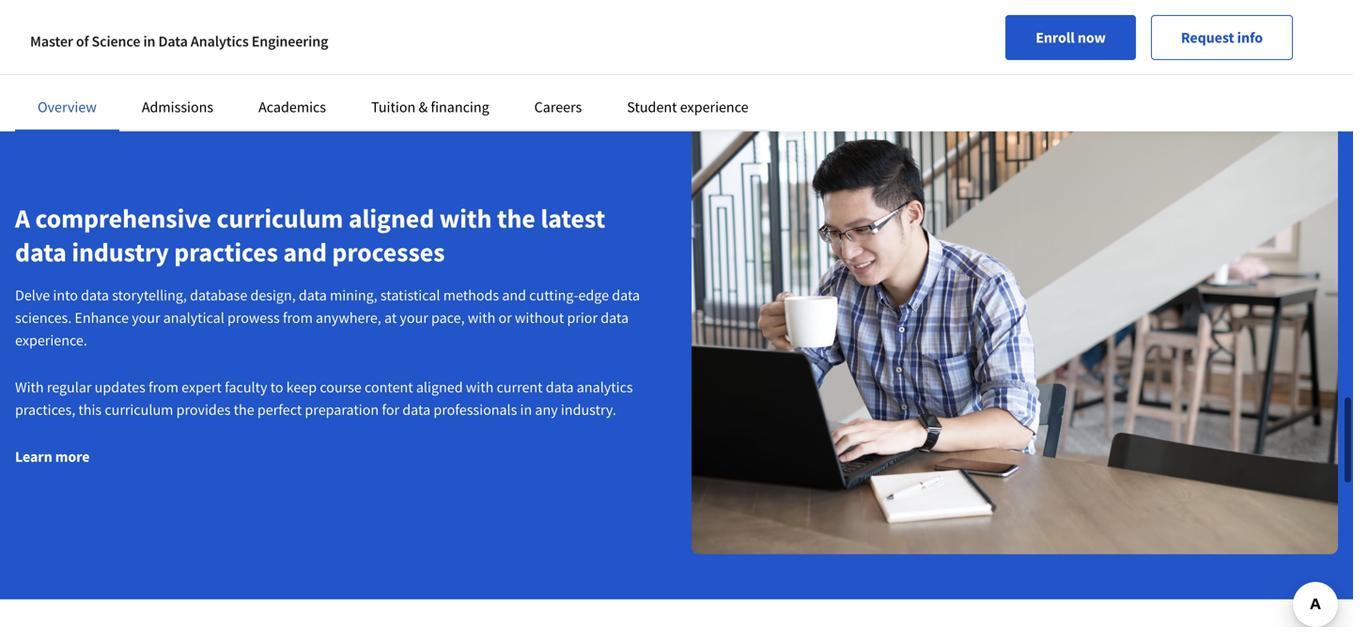 Task type: locate. For each thing, give the bounding box(es) containing it.
design,
[[250, 286, 296, 305]]

data up any
[[546, 378, 574, 397]]

0 vertical spatial and
[[283, 236, 327, 269]]

and up design,
[[283, 236, 327, 269]]

tuition
[[371, 98, 416, 117]]

1 horizontal spatial in
[[520, 401, 532, 420]]

prowess
[[227, 309, 280, 327]]

practices
[[174, 236, 278, 269]]

engineering
[[252, 32, 328, 51]]

learn more link
[[15, 448, 90, 467]]

sciences.
[[15, 309, 72, 327]]

1 your from the left
[[132, 309, 160, 327]]

enroll now
[[1036, 28, 1106, 47]]

database
[[190, 286, 247, 305]]

this
[[78, 401, 102, 420]]

academics link
[[259, 98, 326, 117]]

with up methods
[[440, 202, 492, 235]]

0 vertical spatial curriculum
[[217, 202, 343, 235]]

data up the enhance
[[81, 286, 109, 305]]

0 vertical spatial in
[[143, 32, 155, 51]]

and
[[283, 236, 327, 269], [502, 286, 526, 305]]

the
[[497, 202, 536, 235], [234, 401, 254, 420]]

with left the or
[[468, 309, 496, 327]]

0 horizontal spatial from
[[149, 378, 179, 397]]

your
[[132, 309, 160, 327], [400, 309, 428, 327]]

delve into data storytelling, database design, data mining, statistical methods and cutting-edge data sciences. enhance your analytical prowess from anywhere, at your pace, with or without prior data experience.
[[15, 286, 640, 350]]

faculty
[[225, 378, 267, 397]]

1 horizontal spatial curriculum
[[217, 202, 343, 235]]

and for processes
[[283, 236, 327, 269]]

from
[[283, 309, 313, 327], [149, 378, 179, 397]]

0 vertical spatial the
[[497, 202, 536, 235]]

updates
[[95, 378, 146, 397]]

and for cutting-
[[502, 286, 526, 305]]

0 vertical spatial aligned
[[349, 202, 434, 235]]

curriculum down updates
[[105, 401, 173, 420]]

2 your from the left
[[400, 309, 428, 327]]

1 horizontal spatial your
[[400, 309, 428, 327]]

from down design,
[[283, 309, 313, 327]]

0 horizontal spatial and
[[283, 236, 327, 269]]

mining,
[[330, 286, 378, 305]]

latest
[[541, 202, 606, 235]]

into
[[53, 286, 78, 305]]

1 horizontal spatial and
[[502, 286, 526, 305]]

your down 'statistical'
[[400, 309, 428, 327]]

from inside delve into data storytelling, database design, data mining, statistical methods and cutting-edge data sciences. enhance your analytical prowess from anywhere, at your pace, with or without prior data experience.
[[283, 309, 313, 327]]

data right "for"
[[403, 401, 431, 420]]

careers
[[535, 98, 582, 117]]

1 vertical spatial and
[[502, 286, 526, 305]]

a comprehensive curriculum aligned with the latest data industry practices and processes
[[15, 202, 606, 269]]

with
[[440, 202, 492, 235], [468, 309, 496, 327], [466, 378, 494, 397]]

1 horizontal spatial the
[[497, 202, 536, 235]]

data down edge at the left top of page
[[601, 309, 629, 327]]

and inside delve into data storytelling, database design, data mining, statistical methods and cutting-edge data sciences. enhance your analytical prowess from anywhere, at your pace, with or without prior data experience.
[[502, 286, 526, 305]]

aligned
[[349, 202, 434, 235], [416, 378, 463, 397]]

data right design,
[[299, 286, 327, 305]]

the left "latest" at the top left
[[497, 202, 536, 235]]

1 vertical spatial in
[[520, 401, 532, 420]]

2 vertical spatial with
[[466, 378, 494, 397]]

student experience
[[627, 98, 749, 117]]

with regular updates from expert faculty to keep course content aligned with current data analytics practices, this curriculum provides the perfect preparation for data professionals in any industry.
[[15, 378, 633, 420]]

curriculum up practices
[[217, 202, 343, 235]]

aligned up processes
[[349, 202, 434, 235]]

data
[[15, 236, 67, 269], [81, 286, 109, 305], [299, 286, 327, 305], [612, 286, 640, 305], [601, 309, 629, 327], [546, 378, 574, 397], [403, 401, 431, 420]]

curriculum
[[217, 202, 343, 235], [105, 401, 173, 420]]

0 horizontal spatial your
[[132, 309, 160, 327]]

more
[[55, 448, 90, 467]]

academics
[[259, 98, 326, 117]]

tuition & financing
[[371, 98, 489, 117]]

overview link
[[38, 98, 97, 117]]

aligned up professionals
[[416, 378, 463, 397]]

and inside a comprehensive curriculum aligned with the latest data industry practices and processes
[[283, 236, 327, 269]]

1 vertical spatial aligned
[[416, 378, 463, 397]]

1 vertical spatial from
[[149, 378, 179, 397]]

from left expert
[[149, 378, 179, 397]]

1 vertical spatial curriculum
[[105, 401, 173, 420]]

practices,
[[15, 401, 75, 420]]

enhance
[[75, 309, 129, 327]]

analytics
[[577, 378, 633, 397]]

at
[[384, 309, 397, 327]]

your down storytelling,
[[132, 309, 160, 327]]

info
[[1238, 28, 1263, 47]]

enroll
[[1036, 28, 1075, 47]]

overview
[[38, 98, 97, 117]]

admissions link
[[142, 98, 213, 117]]

in
[[143, 32, 155, 51], [520, 401, 532, 420]]

without
[[515, 309, 564, 327]]

in left any
[[520, 401, 532, 420]]

master
[[30, 32, 73, 51]]

the inside a comprehensive curriculum aligned with the latest data industry practices and processes
[[497, 202, 536, 235]]

industry.
[[561, 401, 617, 420]]

0 horizontal spatial the
[[234, 401, 254, 420]]

with up professionals
[[466, 378, 494, 397]]

anywhere,
[[316, 309, 381, 327]]

processes
[[332, 236, 445, 269]]

data down a
[[15, 236, 67, 269]]

and up the or
[[502, 286, 526, 305]]

careers link
[[535, 98, 582, 117]]

1 horizontal spatial from
[[283, 309, 313, 327]]

in left data
[[143, 32, 155, 51]]

0 vertical spatial with
[[440, 202, 492, 235]]

preparation
[[305, 401, 379, 420]]

keep
[[286, 378, 317, 397]]

0 vertical spatial from
[[283, 309, 313, 327]]

the inside 'with regular updates from expert faculty to keep course content aligned with current data analytics practices, this curriculum provides the perfect preparation for data professionals in any industry.'
[[234, 401, 254, 420]]

curriculum inside a comprehensive curriculum aligned with the latest data industry practices and processes
[[217, 202, 343, 235]]

1 vertical spatial the
[[234, 401, 254, 420]]

pace,
[[431, 309, 465, 327]]

provides
[[176, 401, 231, 420]]

the down "faculty"
[[234, 401, 254, 420]]

data inside a comprehensive curriculum aligned with the latest data industry practices and processes
[[15, 236, 67, 269]]

delve
[[15, 286, 50, 305]]

0 horizontal spatial curriculum
[[105, 401, 173, 420]]

with inside 'with regular updates from expert faculty to keep course content aligned with current data analytics practices, this curriculum provides the perfect preparation for data professionals in any industry.'
[[466, 378, 494, 397]]

industry
[[72, 236, 169, 269]]

1 vertical spatial with
[[468, 309, 496, 327]]



Task type: describe. For each thing, give the bounding box(es) containing it.
perfect
[[257, 401, 302, 420]]

aligned inside a comprehensive curriculum aligned with the latest data industry practices and processes
[[349, 202, 434, 235]]

data
[[158, 32, 188, 51]]

with inside delve into data storytelling, database design, data mining, statistical methods and cutting-edge data sciences. enhance your analytical prowess from anywhere, at your pace, with or without prior data experience.
[[468, 309, 496, 327]]

cutting-
[[529, 286, 579, 305]]

experience.
[[15, 331, 87, 350]]

to
[[270, 378, 283, 397]]

&
[[419, 98, 428, 117]]

student experience link
[[627, 98, 749, 117]]

now
[[1078, 28, 1106, 47]]

regular
[[47, 378, 92, 397]]

student
[[627, 98, 677, 117]]

learn
[[15, 448, 52, 467]]

current
[[497, 378, 543, 397]]

data right edge at the left top of page
[[612, 286, 640, 305]]

from inside 'with regular updates from expert faculty to keep course content aligned with current data analytics practices, this curriculum provides the perfect preparation for data professionals in any industry.'
[[149, 378, 179, 397]]

a
[[15, 202, 30, 235]]

content
[[365, 378, 413, 397]]

tuition & financing link
[[371, 98, 489, 117]]

experience
[[680, 98, 749, 117]]

admissions
[[142, 98, 213, 117]]

request
[[1182, 28, 1235, 47]]

expert
[[182, 378, 222, 397]]

methods
[[443, 286, 499, 305]]

request info button
[[1151, 15, 1294, 60]]

professionals
[[434, 401, 517, 420]]

comprehensive
[[35, 202, 211, 235]]

any
[[535, 401, 558, 420]]

request info
[[1182, 28, 1263, 47]]

analytical
[[163, 309, 224, 327]]

learn more
[[15, 448, 90, 467]]

enroll now button
[[1006, 15, 1136, 60]]

of
[[76, 32, 89, 51]]

master of science in data analytics engineering
[[30, 32, 328, 51]]

edge
[[579, 286, 609, 305]]

prior
[[567, 309, 598, 327]]

or
[[499, 309, 512, 327]]

with
[[15, 378, 44, 397]]

in inside 'with regular updates from expert faculty to keep course content aligned with current data analytics practices, this curriculum provides the perfect preparation for data professionals in any industry.'
[[520, 401, 532, 420]]

statistical
[[381, 286, 440, 305]]

analytics
[[191, 32, 249, 51]]

storytelling,
[[112, 286, 187, 305]]

0 horizontal spatial in
[[143, 32, 155, 51]]

with inside a comprehensive curriculum aligned with the latest data industry practices and processes
[[440, 202, 492, 235]]

course
[[320, 378, 362, 397]]

aligned inside 'with regular updates from expert faculty to keep course content aligned with current data analytics practices, this curriculum provides the perfect preparation for data professionals in any industry.'
[[416, 378, 463, 397]]

curriculum inside 'with regular updates from expert faculty to keep course content aligned with current data analytics practices, this curriculum provides the perfect preparation for data professionals in any industry.'
[[105, 401, 173, 420]]

science
[[92, 32, 140, 51]]

for
[[382, 401, 400, 420]]

financing
[[431, 98, 489, 117]]



Task type: vqa. For each thing, say whether or not it's contained in the screenshot.
the rightmost from
yes



